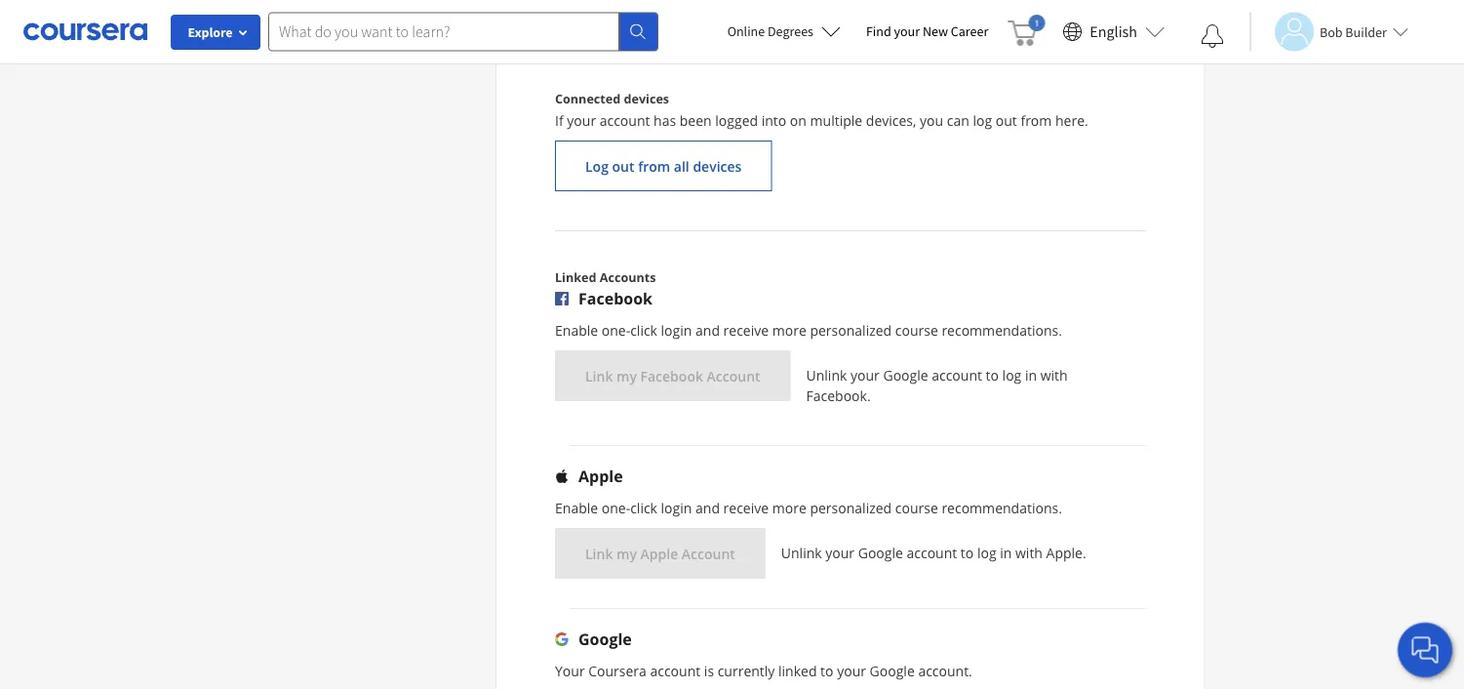 Task type: locate. For each thing, give the bounding box(es) containing it.
course up unlink your google account to log in with apple.
[[896, 499, 939, 517]]

1 my from the top
[[617, 366, 637, 385]]

more for facebook
[[773, 321, 807, 340]]

2 course from the top
[[896, 499, 939, 517]]

enable down facebook image
[[555, 321, 598, 340]]

2 horizontal spatial to
[[986, 366, 999, 385]]

link inside 'button'
[[586, 366, 613, 385]]

link for facebook
[[586, 366, 613, 385]]

on
[[790, 111, 807, 130]]

2 my from the top
[[617, 544, 637, 563]]

enable
[[555, 321, 598, 340], [555, 499, 598, 517]]

enable for facebook
[[555, 321, 598, 340]]

What do you want to learn? text field
[[268, 12, 620, 51]]

accounts
[[600, 269, 656, 285]]

your inside connected devices if your account has been logged into on multiple devices, you can log out from here.
[[567, 111, 596, 130]]

login up link my apple account
[[661, 499, 692, 517]]

0 vertical spatial to
[[986, 366, 999, 385]]

0 vertical spatial account
[[707, 366, 761, 385]]

out right can
[[996, 111, 1018, 130]]

account
[[707, 366, 761, 385], [682, 544, 736, 563]]

1 vertical spatial with
[[1016, 544, 1043, 562]]

recommendations.
[[942, 321, 1063, 340], [942, 499, 1063, 517]]

in
[[1026, 366, 1037, 385], [1001, 544, 1012, 562]]

and up link my facebook account
[[696, 321, 720, 340]]

facebook
[[579, 288, 653, 309], [641, 366, 704, 385]]

0 vertical spatial my
[[617, 366, 637, 385]]

0 vertical spatial and
[[696, 321, 720, 340]]

2 enable from the top
[[555, 499, 598, 517]]

0 vertical spatial enable one-click login and receive more personalized course recommendations.
[[555, 321, 1063, 340]]

out inside connected devices if your account has been logged into on multiple devices, you can log out from here.
[[996, 111, 1018, 130]]

1 vertical spatial my
[[617, 544, 637, 563]]

1 vertical spatial to
[[961, 544, 974, 562]]

0 vertical spatial receive
[[724, 321, 769, 340]]

recommendations. for facebook
[[942, 321, 1063, 340]]

find
[[867, 22, 892, 40]]

1 horizontal spatial devices
[[693, 157, 742, 175]]

0 vertical spatial login
[[661, 321, 692, 340]]

google
[[884, 366, 929, 385], [859, 544, 904, 562], [579, 629, 632, 649], [870, 662, 915, 680]]

2 link from the top
[[586, 544, 613, 563]]

recommendations. up apple.
[[942, 499, 1063, 517]]

1 enable from the top
[[555, 321, 598, 340]]

apple
[[579, 466, 623, 487], [641, 544, 678, 563]]

1 vertical spatial course
[[896, 499, 939, 517]]

enable one-click login and receive more personalized course recommendations.
[[555, 321, 1063, 340], [555, 499, 1063, 517]]

2 login from the top
[[661, 499, 692, 517]]

in inside unlink your google account to log in with facebook.
[[1026, 366, 1037, 385]]

online degrees button
[[712, 10, 857, 53]]

2 and from the top
[[696, 499, 720, 517]]

log
[[973, 111, 993, 130], [1003, 366, 1022, 385], [978, 544, 997, 562]]

0 vertical spatial course
[[896, 321, 939, 340]]

enable down the apple image
[[555, 499, 598, 517]]

0 vertical spatial more
[[773, 321, 807, 340]]

login for facebook
[[661, 321, 692, 340]]

out
[[996, 111, 1018, 130], [612, 157, 635, 175]]

1 enable one-click login and receive more personalized course recommendations. from the top
[[555, 321, 1063, 340]]

2 enable one-click login and receive more personalized course recommendations. from the top
[[555, 499, 1063, 517]]

account for facebook
[[707, 366, 761, 385]]

1 vertical spatial from
[[638, 157, 671, 175]]

1 vertical spatial out
[[612, 157, 635, 175]]

from left the all
[[638, 157, 671, 175]]

more
[[773, 321, 807, 340], [773, 499, 807, 517]]

1 link from the top
[[586, 366, 613, 385]]

2 vertical spatial to
[[821, 662, 834, 680]]

devices inside button
[[693, 157, 742, 175]]

my inside button
[[617, 544, 637, 563]]

1 vertical spatial one-
[[602, 499, 631, 517]]

1 vertical spatial receive
[[724, 499, 769, 517]]

1 login from the top
[[661, 321, 692, 340]]

facebook.
[[807, 386, 871, 405]]

recommendations. up unlink your google account to log in with facebook.
[[942, 321, 1063, 340]]

0 vertical spatial personalized
[[810, 321, 892, 340]]

2 more from the top
[[773, 499, 807, 517]]

1 personalized from the top
[[810, 321, 892, 340]]

0 vertical spatial recommendations.
[[942, 321, 1063, 340]]

1 receive from the top
[[724, 321, 769, 340]]

link inside button
[[586, 544, 613, 563]]

coursera
[[589, 662, 647, 680]]

one- for apple
[[602, 499, 631, 517]]

0 vertical spatial link
[[586, 366, 613, 385]]

from inside connected devices if your account has been logged into on multiple devices, you can log out from here.
[[1021, 111, 1052, 130]]

1 vertical spatial recommendations.
[[942, 499, 1063, 517]]

click
[[631, 321, 658, 340], [631, 499, 658, 517]]

one- up link my apple account
[[602, 499, 631, 517]]

bob builder button
[[1250, 12, 1409, 51]]

click up link my facebook account 'button'
[[631, 321, 658, 340]]

devices
[[624, 90, 670, 107], [693, 157, 742, 175]]

your inside unlink your google account to log in with facebook.
[[851, 366, 880, 385]]

1 horizontal spatial in
[[1026, 366, 1037, 385]]

bob builder
[[1320, 23, 1388, 41]]

to inside unlink your google account to log in with facebook.
[[986, 366, 999, 385]]

from
[[1021, 111, 1052, 130], [638, 157, 671, 175]]

course up unlink your google account to log in with facebook.
[[896, 321, 939, 340]]

2 receive from the top
[[724, 499, 769, 517]]

1 more from the top
[[773, 321, 807, 340]]

personalized up unlink your google account to log in with apple.
[[810, 499, 892, 517]]

1 vertical spatial apple
[[641, 544, 678, 563]]

0 vertical spatial apple
[[579, 466, 623, 487]]

0 vertical spatial in
[[1026, 366, 1037, 385]]

explore button
[[171, 15, 261, 50]]

coursera image
[[23, 16, 147, 47]]

bob
[[1320, 23, 1343, 41]]

click for apple
[[631, 499, 658, 517]]

and for facebook
[[696, 321, 720, 340]]

devices right the all
[[693, 157, 742, 175]]

and up link my apple account
[[696, 499, 720, 517]]

logged
[[716, 111, 758, 130]]

0 vertical spatial out
[[996, 111, 1018, 130]]

log inside unlink your google account to log in with facebook.
[[1003, 366, 1022, 385]]

log
[[586, 157, 609, 175]]

builder
[[1346, 23, 1388, 41]]

my for apple
[[617, 544, 637, 563]]

apple.
[[1047, 544, 1087, 562]]

0 horizontal spatial from
[[638, 157, 671, 175]]

account.
[[919, 662, 973, 680]]

my for facebook
[[617, 366, 637, 385]]

1 vertical spatial devices
[[693, 157, 742, 175]]

personalized up facebook.
[[810, 321, 892, 340]]

receive
[[724, 321, 769, 340], [724, 499, 769, 517]]

devices,
[[866, 111, 917, 130]]

0 vertical spatial from
[[1021, 111, 1052, 130]]

my inside 'button'
[[617, 366, 637, 385]]

account inside link my facebook account 'button'
[[707, 366, 761, 385]]

one- down "linked accounts"
[[602, 321, 631, 340]]

one-
[[602, 321, 631, 340], [602, 499, 631, 517]]

course for facebook
[[896, 321, 939, 340]]

receive for facebook
[[724, 321, 769, 340]]

1 horizontal spatial apple
[[641, 544, 678, 563]]

0 vertical spatial enable
[[555, 321, 598, 340]]

1 vertical spatial enable one-click login and receive more personalized course recommendations.
[[555, 499, 1063, 517]]

0 horizontal spatial devices
[[624, 90, 670, 107]]

0 horizontal spatial in
[[1001, 544, 1012, 562]]

1 course from the top
[[896, 321, 939, 340]]

None search field
[[268, 12, 659, 51]]

english
[[1090, 22, 1138, 41]]

1 horizontal spatial out
[[996, 111, 1018, 130]]

been
[[680, 111, 712, 130]]

account
[[600, 111, 650, 130], [932, 366, 983, 385], [907, 544, 958, 562], [650, 662, 701, 680]]

into
[[762, 111, 787, 130]]

out right "log"
[[612, 157, 635, 175]]

0 vertical spatial one-
[[602, 321, 631, 340]]

devices up has
[[624, 90, 670, 107]]

link
[[586, 366, 613, 385], [586, 544, 613, 563]]

1 vertical spatial click
[[631, 499, 658, 517]]

find your new career link
[[857, 20, 999, 44]]

1 vertical spatial log
[[1003, 366, 1022, 385]]

personalized
[[810, 321, 892, 340], [810, 499, 892, 517]]

unlink inside unlink your google account to log in with facebook.
[[807, 366, 847, 385]]

chat with us image
[[1410, 634, 1441, 666]]

is
[[704, 662, 714, 680]]

1 vertical spatial unlink
[[782, 544, 822, 562]]

and
[[696, 321, 720, 340], [696, 499, 720, 517]]

more for apple
[[773, 499, 807, 517]]

online degrees
[[728, 22, 814, 40]]

account inside connected devices if your account has been logged into on multiple devices, you can log out from here.
[[600, 111, 650, 130]]

1 vertical spatial in
[[1001, 544, 1012, 562]]

1 horizontal spatial to
[[961, 544, 974, 562]]

2 vertical spatial log
[[978, 544, 997, 562]]

0 horizontal spatial to
[[821, 662, 834, 680]]

0 vertical spatial with
[[1041, 366, 1068, 385]]

1 recommendations. from the top
[[942, 321, 1063, 340]]

1 vertical spatial link
[[586, 544, 613, 563]]

shopping cart: 1 item image
[[1008, 15, 1046, 46]]

2 personalized from the top
[[810, 499, 892, 517]]

1 vertical spatial and
[[696, 499, 720, 517]]

1 vertical spatial personalized
[[810, 499, 892, 517]]

1 vertical spatial more
[[773, 499, 807, 517]]

login up link my facebook account 'button'
[[661, 321, 692, 340]]

my
[[617, 366, 637, 385], [617, 544, 637, 563]]

course
[[896, 321, 939, 340], [896, 499, 939, 517]]

unlink your google account to log in with apple.
[[782, 544, 1087, 562]]

receive up link my facebook account 'button'
[[724, 321, 769, 340]]

with
[[1041, 366, 1068, 385], [1016, 544, 1043, 562]]

login
[[661, 321, 692, 340], [661, 499, 692, 517]]

devices inside connected devices if your account has been logged into on multiple devices, you can log out from here.
[[624, 90, 670, 107]]

receive for apple
[[724, 499, 769, 517]]

2 recommendations. from the top
[[942, 499, 1063, 517]]

facebook inside link my facebook account 'button'
[[641, 366, 704, 385]]

0 horizontal spatial apple
[[579, 466, 623, 487]]

0 vertical spatial click
[[631, 321, 658, 340]]

0 horizontal spatial out
[[612, 157, 635, 175]]

0 vertical spatial log
[[973, 111, 993, 130]]

account inside link my apple account button
[[682, 544, 736, 563]]

can
[[947, 111, 970, 130]]

0 vertical spatial unlink
[[807, 366, 847, 385]]

online
[[728, 22, 765, 40]]

all
[[674, 157, 690, 175]]

1 click from the top
[[631, 321, 658, 340]]

1 one- from the top
[[602, 321, 631, 340]]

1 vertical spatial account
[[682, 544, 736, 563]]

your for find your new career
[[894, 22, 920, 40]]

with inside unlink your google account to log in with facebook.
[[1041, 366, 1068, 385]]

from left here.
[[1021, 111, 1052, 130]]

1 and from the top
[[696, 321, 720, 340]]

unlink
[[807, 366, 847, 385], [782, 544, 822, 562]]

connected devices if your account has been logged into on multiple devices, you can log out from here.
[[555, 90, 1089, 130]]

2 one- from the top
[[602, 499, 631, 517]]

0 vertical spatial facebook
[[579, 288, 653, 309]]

1 vertical spatial facebook
[[641, 366, 704, 385]]

your
[[894, 22, 920, 40], [567, 111, 596, 130], [851, 366, 880, 385], [826, 544, 855, 562], [837, 662, 867, 680]]

1 vertical spatial login
[[661, 499, 692, 517]]

to
[[986, 366, 999, 385], [961, 544, 974, 562], [821, 662, 834, 680]]

1 horizontal spatial from
[[1021, 111, 1052, 130]]

2 click from the top
[[631, 499, 658, 517]]

0 vertical spatial devices
[[624, 90, 670, 107]]

link for apple
[[586, 544, 613, 563]]

receive up link my apple account
[[724, 499, 769, 517]]

click up link my apple account
[[631, 499, 658, 517]]

1 vertical spatial enable
[[555, 499, 598, 517]]



Task type: vqa. For each thing, say whether or not it's contained in the screenshot.
Currently
yes



Task type: describe. For each thing, give the bounding box(es) containing it.
course for apple
[[896, 499, 939, 517]]

in for apple
[[1001, 544, 1012, 562]]

your coursera account is currently linked to your google account.
[[555, 662, 973, 680]]

one- for facebook
[[602, 321, 631, 340]]

facebook image
[[555, 292, 569, 305]]

personalized for facebook
[[810, 321, 892, 340]]

linked accounts
[[555, 269, 656, 285]]

log out from all devices
[[586, 157, 742, 175]]

in for facebook
[[1026, 366, 1037, 385]]

apple inside button
[[641, 544, 678, 563]]

to for apple
[[961, 544, 974, 562]]

log for apple
[[978, 544, 997, 562]]

show notifications image
[[1201, 24, 1225, 48]]

account for apple
[[682, 544, 736, 563]]

degrees
[[768, 22, 814, 40]]

enable one-click login and receive more personalized course recommendations. for facebook
[[555, 321, 1063, 340]]

if
[[555, 111, 564, 130]]

from inside button
[[638, 157, 671, 175]]

to for facebook
[[986, 366, 999, 385]]

log out from all devices button
[[555, 141, 772, 191]]

unlink your google account to log in with facebook.
[[807, 366, 1068, 405]]

find your new career
[[867, 22, 989, 40]]

your for unlink your google account to log in with apple.
[[826, 544, 855, 562]]

account inside unlink your google account to log in with facebook.
[[932, 366, 983, 385]]

out inside button
[[612, 157, 635, 175]]

login for apple
[[661, 499, 692, 517]]

link my apple account
[[586, 544, 736, 563]]

google image
[[555, 632, 569, 646]]

enable for apple
[[555, 499, 598, 517]]

multiple
[[811, 111, 863, 130]]

has
[[654, 111, 676, 130]]

with for apple
[[1016, 544, 1043, 562]]

enable one-click login and receive more personalized course recommendations. for apple
[[555, 499, 1063, 517]]

new
[[923, 22, 949, 40]]

apple image
[[555, 469, 569, 483]]

and for apple
[[696, 499, 720, 517]]

linked
[[555, 269, 597, 285]]

you
[[920, 111, 944, 130]]

unlink for apple
[[782, 544, 822, 562]]

connected
[[555, 90, 621, 107]]

personalized for apple
[[810, 499, 892, 517]]

google inside unlink your google account to log in with facebook.
[[884, 366, 929, 385]]

recommendations. for apple
[[942, 499, 1063, 517]]

your
[[555, 662, 585, 680]]

linked
[[779, 662, 817, 680]]

unlink for facebook
[[807, 366, 847, 385]]

here.
[[1056, 111, 1089, 130]]

click for facebook
[[631, 321, 658, 340]]

currently
[[718, 662, 775, 680]]

explore
[[188, 23, 233, 41]]

log for facebook
[[1003, 366, 1022, 385]]

english button
[[1055, 0, 1173, 63]]

link my apple account button
[[555, 528, 766, 579]]

career
[[951, 22, 989, 40]]

link my facebook account button
[[555, 350, 791, 401]]

with for facebook
[[1041, 366, 1068, 385]]

log inside connected devices if your account has been logged into on multiple devices, you can log out from here.
[[973, 111, 993, 130]]

your for unlink your google account to log in with facebook.
[[851, 366, 880, 385]]

link my facebook account
[[586, 366, 761, 385]]



